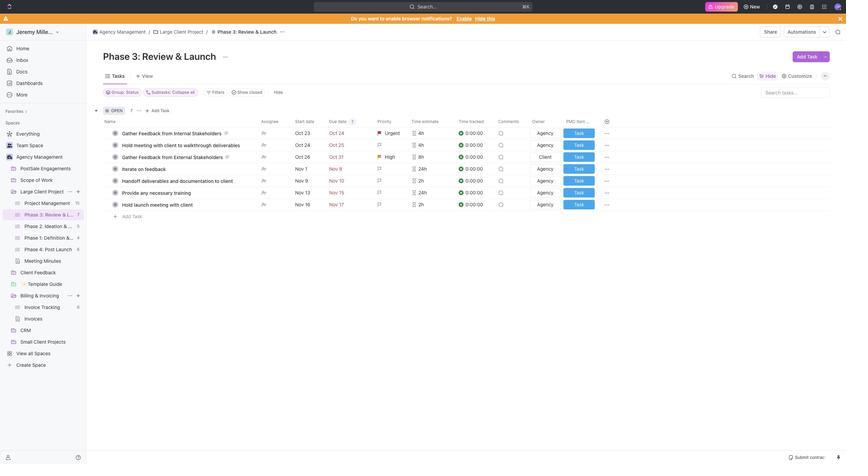 Task type: locate. For each thing, give the bounding box(es) containing it.
docs link
[[3, 66, 84, 77]]

new
[[751, 4, 761, 10]]

0 horizontal spatial agency management
[[16, 154, 63, 160]]

gather for gather feedback from external stakeholders
[[122, 154, 138, 160]]

to down internal
[[178, 142, 183, 148]]

0:00:00 button
[[459, 127, 494, 140], [459, 139, 494, 151], [459, 151, 494, 163], [459, 163, 494, 175], [459, 175, 494, 187], [459, 187, 494, 199], [459, 199, 494, 211]]

subtasks:
[[152, 90, 171, 95]]

4 agency button from the top
[[529, 175, 563, 187]]

0 vertical spatial stakeholders
[[192, 131, 222, 136]]

small
[[20, 339, 32, 345]]

3:
[[233, 29, 237, 35], [132, 51, 140, 62], [40, 212, 44, 218]]

1 24h from the top
[[419, 166, 427, 172]]

1 horizontal spatial review
[[142, 51, 173, 62]]

2 date from the left
[[338, 119, 347, 124]]

small client projects link
[[20, 337, 82, 348]]

all up create space
[[28, 351, 33, 357]]

24h for iterate on feedback
[[419, 166, 427, 172]]

add task down launch
[[122, 214, 142, 219]]

due date
[[329, 119, 347, 124]]

1 time from the left
[[412, 119, 421, 124]]

add task button down launch
[[119, 213, 145, 221]]

space
[[29, 143, 43, 148], [32, 362, 46, 368]]

0 vertical spatial feedback
[[139, 131, 161, 136]]

2 4h button from the top
[[408, 139, 455, 151]]

add task button down subtasks:
[[143, 107, 172, 115]]

agency button for documentation
[[529, 175, 563, 187]]

business time image down user group icon
[[7, 155, 12, 159]]

feedback down name dropdown button
[[139, 131, 161, 136]]

0 horizontal spatial 3:
[[40, 212, 44, 218]]

crm
[[20, 328, 31, 334]]

2:
[[39, 224, 43, 229]]

1 6 from the top
[[77, 247, 80, 252]]

review
[[238, 29, 254, 35], [142, 51, 173, 62], [45, 212, 61, 218]]

agency button for client
[[529, 139, 563, 151]]

4h up 8h at top
[[419, 142, 424, 148]]

view up create
[[16, 351, 27, 357]]

add task button up customize
[[793, 51, 822, 62]]

1 2h button from the top
[[408, 175, 455, 187]]

0 vertical spatial from
[[162, 131, 173, 136]]

spaces down favorites
[[5, 120, 20, 126]]

iterate
[[122, 166, 137, 172]]

meeting up iterate on feedback
[[134, 142, 152, 148]]

0 vertical spatial 2h button
[[408, 175, 455, 187]]

time inside dropdown button
[[459, 119, 469, 124]]

gather down open
[[122, 131, 138, 136]]

1 horizontal spatial 3:
[[132, 51, 140, 62]]

project
[[188, 29, 203, 35], [48, 189, 64, 195], [25, 200, 40, 206]]

7 inside tree
[[77, 212, 80, 217]]

work
[[41, 177, 53, 183]]

dashboards link
[[3, 78, 84, 89]]

pmo item type button
[[563, 116, 597, 127]]

view inside button
[[142, 73, 153, 79]]

2 4h from the top
[[419, 142, 424, 148]]

1 horizontal spatial deliverables
[[213, 142, 240, 148]]

client feedback
[[20, 270, 56, 276]]

space down everything link
[[29, 143, 43, 148]]

0 horizontal spatial phase 3: review & launch link
[[25, 210, 84, 221]]

2 horizontal spatial hide
[[766, 73, 777, 79]]

1 vertical spatial 4h
[[419, 142, 424, 148]]

gather
[[122, 131, 138, 136], [122, 154, 138, 160]]

4h button up 8h at top
[[408, 139, 455, 151]]

workspace
[[56, 29, 84, 35]]

0 vertical spatial large client project link
[[152, 28, 205, 36]]

1 vertical spatial 3:
[[132, 51, 140, 62]]

2 time from the left
[[459, 119, 469, 124]]

provide
[[122, 190, 139, 196]]

0 horizontal spatial review
[[45, 212, 61, 218]]

1 horizontal spatial 7
[[130, 108, 133, 113]]

to for handoff deliverables and documentation to client
[[215, 178, 220, 184]]

1 horizontal spatial time
[[459, 119, 469, 124]]

with
[[154, 142, 163, 148], [170, 202, 179, 208]]

1 vertical spatial large client project
[[20, 189, 64, 195]]

2h button for hold launch meeting with client
[[408, 199, 455, 211]]

client down "provide any necessary training" link
[[181, 202, 193, 208]]

0 vertical spatial phase 3: review & launch
[[218, 29, 277, 35]]

0 vertical spatial 4h
[[419, 130, 424, 136]]

6 0:00:00 button from the top
[[459, 187, 494, 199]]

7 0:00:00 button from the top
[[459, 199, 494, 211]]

1 vertical spatial stakeholders
[[193, 154, 223, 160]]

1 vertical spatial hold
[[122, 202, 133, 208]]

0:00:00 button for handoff deliverables and documentation to client
[[459, 175, 494, 187]]

2 0:00:00 from the top
[[466, 142, 483, 148]]

1 horizontal spatial spaces
[[34, 351, 51, 357]]

4h button for the 'gather feedback from internal stakeholders' link
[[408, 127, 455, 140]]

deliverables down feedback
[[142, 178, 169, 184]]

space inside "link"
[[32, 362, 46, 368]]

stakeholders for gather feedback from internal stakeholders
[[192, 131, 222, 136]]

0 horizontal spatial large
[[20, 189, 33, 195]]

1 horizontal spatial business time image
[[93, 30, 97, 34]]

add task up customize
[[798, 54, 818, 60]]

deliverables
[[213, 142, 240, 148], [142, 178, 169, 184]]

1 vertical spatial agency management
[[16, 154, 63, 160]]

browser
[[402, 16, 421, 21]]

0 horizontal spatial all
[[28, 351, 33, 357]]

7 task button from the top
[[563, 199, 597, 211]]

1 horizontal spatial /
[[206, 29, 208, 35]]

feedback
[[139, 131, 161, 136], [139, 154, 161, 160], [34, 270, 56, 276]]

1 agency button from the top
[[529, 127, 563, 140]]

0 vertical spatial agency management
[[99, 29, 146, 35]]

5 task button from the top
[[563, 175, 597, 187]]

client down gather feedback from internal stakeholders
[[164, 142, 177, 148]]

stakeholders up walkthrough
[[192, 131, 222, 136]]

1 from from the top
[[162, 131, 173, 136]]

1 vertical spatial 7
[[77, 212, 80, 217]]

7
[[130, 108, 133, 113], [77, 212, 80, 217]]

2 6 from the top
[[77, 305, 80, 310]]

hide right closed
[[274, 90, 283, 95]]

view up subtasks:
[[142, 73, 153, 79]]

1 vertical spatial all
[[28, 351, 33, 357]]

business time image inside tree
[[7, 155, 12, 159]]

hold up iterate
[[122, 142, 133, 148]]

to for hold meeting with client to walkthrough deliverables
[[178, 142, 183, 148]]

invoices
[[25, 316, 42, 322]]

1 gather from the top
[[122, 131, 138, 136]]

0 horizontal spatial large client project
[[20, 189, 64, 195]]

7 0:00:00 from the top
[[466, 202, 483, 208]]

agency button for training
[[529, 187, 563, 199]]

date right due at the top of page
[[338, 119, 347, 124]]

1 date from the left
[[306, 119, 315, 124]]

from left internal
[[162, 131, 173, 136]]

0 horizontal spatial 7
[[77, 212, 80, 217]]

2 horizontal spatial add
[[798, 54, 807, 60]]

with down training
[[170, 202, 179, 208]]

gather feedback from internal stakeholders link
[[120, 128, 256, 138]]

0 horizontal spatial add
[[122, 214, 131, 219]]

0 horizontal spatial /
[[149, 29, 150, 35]]

2 agency button from the top
[[529, 139, 563, 151]]

1 horizontal spatial large
[[160, 29, 173, 35]]

task for the 'gather feedback from internal stakeholders' link
[[575, 130, 585, 136]]

agency button for with
[[529, 199, 563, 211]]

invoices link
[[25, 314, 82, 325]]

view for view all spaces
[[16, 351, 27, 357]]

4 0:00:00 from the top
[[466, 166, 483, 172]]

tree
[[3, 129, 97, 371]]

0 horizontal spatial client
[[164, 142, 177, 148]]

add task button
[[793, 51, 822, 62], [143, 107, 172, 115], [119, 213, 145, 221]]

5 0:00:00 from the top
[[466, 178, 483, 184]]

1 vertical spatial phase 3: review & launch
[[103, 51, 218, 62]]

1 task button from the top
[[563, 127, 597, 140]]

project management
[[25, 200, 70, 206]]

everything link
[[3, 129, 82, 140]]

6 for phase 4: post launch
[[77, 247, 80, 252]]

0 vertical spatial with
[[154, 142, 163, 148]]

6 0:00:00 from the top
[[466, 190, 483, 196]]

6 task button from the top
[[563, 187, 597, 199]]

4h button
[[408, 127, 455, 140], [408, 139, 455, 151]]

add task
[[798, 54, 818, 60], [152, 108, 170, 113], [122, 214, 142, 219]]

0 horizontal spatial time
[[412, 119, 421, 124]]

everything
[[16, 131, 40, 137]]

1 vertical spatial large
[[20, 189, 33, 195]]

tree containing everything
[[3, 129, 97, 371]]

0 vertical spatial spaces
[[5, 120, 20, 126]]

hold
[[122, 142, 133, 148], [122, 202, 133, 208]]

3 agency button from the top
[[529, 163, 563, 175]]

6 agency button from the top
[[529, 199, 563, 211]]

0 vertical spatial 3:
[[233, 29, 237, 35]]

client button
[[529, 151, 563, 163]]

0 vertical spatial to
[[380, 16, 385, 21]]

hide right search on the top right of page
[[766, 73, 777, 79]]

gather up iterate
[[122, 154, 138, 160]]

1 vertical spatial gather
[[122, 154, 138, 160]]

2 24h button from the top
[[408, 187, 455, 199]]

2 from from the top
[[162, 154, 173, 160]]

task button for hold meeting with client to walkthrough deliverables
[[563, 139, 597, 151]]

7 right open
[[130, 108, 133, 113]]

external
[[174, 154, 192, 160]]

from left external
[[162, 154, 173, 160]]

share
[[765, 29, 778, 35]]

phase
[[218, 29, 231, 35], [103, 51, 130, 62], [25, 212, 38, 218], [25, 224, 38, 229], [25, 235, 38, 241], [25, 247, 38, 253]]

0 vertical spatial business time image
[[93, 30, 97, 34]]

start date
[[295, 119, 315, 124]]

priority
[[378, 119, 392, 124]]

high
[[385, 154, 395, 160]]

0 horizontal spatial business time image
[[7, 155, 12, 159]]

time inside dropdown button
[[412, 119, 421, 124]]

1 horizontal spatial phase 3: review & launch link
[[209, 28, 278, 36]]

0 vertical spatial hide
[[476, 16, 486, 21]]

1 vertical spatial 2h button
[[408, 199, 455, 211]]

create space link
[[3, 360, 82, 371]]

2 vertical spatial client
[[181, 202, 193, 208]]

0 vertical spatial 24h button
[[408, 163, 455, 175]]

enable
[[386, 16, 401, 21]]

tree inside the sidebar navigation
[[3, 129, 97, 371]]

5 agency button from the top
[[529, 187, 563, 199]]

2h for hold launch meeting with client
[[419, 202, 424, 208]]

add up customize
[[798, 54, 807, 60]]

scope of work
[[20, 177, 53, 183]]

task button for hold launch meeting with client
[[563, 199, 597, 211]]

add task down subtasks:
[[152, 108, 170, 113]]

6 up the invoices link
[[77, 305, 80, 310]]

4h down the time estimate
[[419, 130, 424, 136]]

time left tracked
[[459, 119, 469, 124]]

all right collapse
[[191, 90, 195, 95]]

0 vertical spatial 24h
[[419, 166, 427, 172]]

with inside 'link'
[[154, 142, 163, 148]]

0 vertical spatial agency management link
[[91, 28, 147, 36]]

1 vertical spatial view
[[16, 351, 27, 357]]

task for gather feedback from external stakeholders link on the top left
[[575, 154, 585, 160]]

view inside the sidebar navigation
[[16, 351, 27, 357]]

time left estimate
[[412, 119, 421, 124]]

meeting down necessary at top
[[150, 202, 169, 208]]

add for add task button to the top
[[798, 54, 807, 60]]

0 vertical spatial all
[[191, 90, 195, 95]]

2 vertical spatial 3:
[[40, 212, 44, 218]]

1:
[[39, 235, 43, 241]]

view button
[[133, 71, 155, 81]]

hold down provide
[[122, 202, 133, 208]]

add down provide
[[122, 214, 131, 219]]

6 for invoice tracking
[[77, 305, 80, 310]]

0 vertical spatial deliverables
[[213, 142, 240, 148]]

management
[[117, 29, 146, 35], [34, 154, 63, 160], [41, 200, 70, 206]]

2 24h from the top
[[419, 190, 427, 196]]

you
[[359, 16, 367, 21]]

0:00:00 for handoff deliverables and documentation to client
[[466, 178, 483, 184]]

hold launch meeting with client
[[122, 202, 193, 208]]

billing & invoicing link
[[20, 291, 65, 302]]

1 vertical spatial with
[[170, 202, 179, 208]]

2 2h from the top
[[419, 202, 424, 208]]

jeremy miller's workspace, , element
[[6, 29, 13, 35]]

1 24h button from the top
[[408, 163, 455, 175]]

6 down 4
[[77, 247, 80, 252]]

0 horizontal spatial hide
[[274, 90, 283, 95]]

review inside tree
[[45, 212, 61, 218]]

1 vertical spatial spaces
[[34, 351, 51, 357]]

1 vertical spatial hide
[[766, 73, 777, 79]]

2 task button from the top
[[563, 139, 597, 151]]

invoicing
[[40, 293, 59, 299]]

dashboards
[[16, 80, 43, 86]]

large inside the sidebar navigation
[[20, 189, 33, 195]]

&
[[256, 29, 259, 35], [175, 51, 182, 62], [62, 212, 66, 218], [64, 224, 67, 229], [66, 235, 70, 241], [35, 293, 38, 299]]

4h for the 'gather feedback from internal stakeholders' link
[[419, 130, 424, 136]]

handoff
[[122, 178, 140, 184]]

2h
[[419, 178, 424, 184], [419, 202, 424, 208]]

6
[[77, 247, 80, 252], [77, 305, 80, 310]]

upgrade link
[[706, 2, 738, 12]]

4h button down estimate
[[408, 127, 455, 140]]

0 vertical spatial 2h
[[419, 178, 424, 184]]

task button for iterate on feedback
[[563, 163, 597, 175]]

post
[[45, 247, 55, 253]]

deliverables right walkthrough
[[213, 142, 240, 148]]

phase 1: definition & onboarding
[[25, 235, 97, 241]]

business time image right workspace
[[93, 30, 97, 34]]

0 vertical spatial large
[[160, 29, 173, 35]]

hide left the this
[[476, 16, 486, 21]]

space for team space
[[29, 143, 43, 148]]

0 vertical spatial add task
[[798, 54, 818, 60]]

agency for hold launch meeting with client link
[[537, 202, 554, 208]]

create
[[16, 362, 31, 368]]

2 horizontal spatial client
[[221, 178, 233, 184]]

to
[[380, 16, 385, 21], [178, 142, 183, 148], [215, 178, 220, 184]]

2 vertical spatial hide
[[274, 90, 283, 95]]

0 horizontal spatial project
[[25, 200, 40, 206]]

client right "documentation"
[[221, 178, 233, 184]]

to right want
[[380, 16, 385, 21]]

24h button for iterate on feedback
[[408, 163, 455, 175]]

business time image
[[93, 30, 97, 34], [7, 155, 12, 159]]

stakeholders down walkthrough
[[193, 154, 223, 160]]

2 gather from the top
[[122, 154, 138, 160]]

1 horizontal spatial add
[[152, 108, 159, 113]]

1 vertical spatial add task
[[152, 108, 170, 113]]

handoff deliverables and documentation to client link
[[120, 176, 256, 186]]

definition
[[44, 235, 65, 241]]

1 vertical spatial deliverables
[[142, 178, 169, 184]]

1 horizontal spatial large client project
[[160, 29, 203, 35]]

to inside 'link'
[[178, 142, 183, 148]]

onboarding
[[71, 235, 97, 241]]

add down subtasks:
[[152, 108, 159, 113]]

1 vertical spatial 24h
[[419, 190, 427, 196]]

date for due date
[[338, 119, 347, 124]]

hold inside 'link'
[[122, 142, 133, 148]]

spaces down 'small client projects'
[[34, 351, 51, 357]]

1 4h button from the top
[[408, 127, 455, 140]]

date
[[306, 119, 315, 124], [338, 119, 347, 124]]

0 vertical spatial view
[[142, 73, 153, 79]]

0 vertical spatial gather
[[122, 131, 138, 136]]

with down gather feedback from internal stakeholders
[[154, 142, 163, 148]]

1 hold from the top
[[122, 142, 133, 148]]

meeting
[[134, 142, 152, 148], [150, 202, 169, 208]]

0 horizontal spatial large client project link
[[20, 186, 65, 197]]

0 vertical spatial client
[[164, 142, 177, 148]]

2 0:00:00 button from the top
[[459, 139, 494, 151]]

0 vertical spatial add task button
[[793, 51, 822, 62]]

to right "documentation"
[[215, 178, 220, 184]]

feedback for external
[[139, 154, 161, 160]]

1 4h from the top
[[419, 130, 424, 136]]

type
[[587, 119, 596, 124]]

1 horizontal spatial date
[[338, 119, 347, 124]]

provide any necessary training
[[122, 190, 191, 196]]

closed
[[249, 90, 262, 95]]

this
[[487, 16, 495, 21]]

customize
[[789, 73, 813, 79]]

1 horizontal spatial with
[[170, 202, 179, 208]]

2 vertical spatial to
[[215, 178, 220, 184]]

2 hold from the top
[[122, 202, 133, 208]]

phase for 6
[[25, 247, 38, 253]]

5 0:00:00 button from the top
[[459, 175, 494, 187]]

project management link
[[25, 198, 72, 209]]

meeting inside 'link'
[[134, 142, 152, 148]]

team
[[16, 143, 28, 148]]

feedback for internal
[[139, 131, 161, 136]]

do
[[351, 16, 357, 21]]

2 vertical spatial add task
[[122, 214, 142, 219]]

24h button
[[408, 163, 455, 175], [408, 187, 455, 199]]

feedback down meeting minutes
[[34, 270, 56, 276]]

feedback up iterate on feedback
[[139, 154, 161, 160]]

4 0:00:00 button from the top
[[459, 163, 494, 175]]

0:00:00
[[466, 130, 483, 136], [466, 142, 483, 148], [466, 154, 483, 160], [466, 166, 483, 172], [466, 178, 483, 184], [466, 190, 483, 196], [466, 202, 483, 208]]

1 2h from the top
[[419, 178, 424, 184]]

j
[[8, 29, 11, 35]]

0:00:00 button for iterate on feedback
[[459, 163, 494, 175]]

2 horizontal spatial review
[[238, 29, 254, 35]]

0 vertical spatial 6
[[77, 247, 80, 252]]

1 horizontal spatial to
[[215, 178, 220, 184]]

2 2h button from the top
[[408, 199, 455, 211]]

all
[[191, 90, 195, 95], [28, 351, 33, 357]]

0 horizontal spatial date
[[306, 119, 315, 124]]

0:00:00 button for hold meeting with client to walkthrough deliverables
[[459, 139, 494, 151]]

1 horizontal spatial agency management
[[99, 29, 146, 35]]

phase 3: review & launch link
[[209, 28, 278, 36], [25, 210, 84, 221]]

7 up 5
[[77, 212, 80, 217]]

4 task button from the top
[[563, 163, 597, 175]]

1 horizontal spatial agency management link
[[91, 28, 147, 36]]

client inside dropdown button
[[539, 154, 552, 160]]

hide button
[[758, 71, 779, 81]]

space down view all spaces link
[[32, 362, 46, 368]]

3 0:00:00 from the top
[[466, 154, 483, 160]]

hide inside hide dropdown button
[[766, 73, 777, 79]]

status
[[126, 90, 139, 95]]

date right start
[[306, 119, 315, 124]]



Task type: describe. For each thing, give the bounding box(es) containing it.
5
[[77, 224, 80, 229]]

group: status
[[112, 90, 139, 95]]

phase 2: ideation & production link
[[25, 221, 92, 232]]

guide
[[49, 281, 62, 287]]

view all spaces link
[[3, 348, 82, 359]]

sidebar navigation
[[0, 24, 97, 465]]

1 vertical spatial client
[[221, 178, 233, 184]]

2h for handoff deliverables and documentation to client
[[419, 178, 424, 184]]

1 vertical spatial agency management link
[[16, 152, 82, 163]]

postsale
[[20, 166, 40, 172]]

4h button for "hold meeting with client to walkthrough deliverables" 'link'
[[408, 139, 455, 151]]

automations
[[788, 29, 817, 35]]

⌘k
[[523, 4, 530, 10]]

search...
[[418, 4, 437, 10]]

launch inside the phase 4: post launch link
[[56, 247, 72, 253]]

tracking
[[41, 305, 60, 310]]

3 task button from the top
[[563, 151, 597, 163]]

0:00:00 for provide any necessary training
[[466, 190, 483, 196]]

3 0:00:00 button from the top
[[459, 151, 494, 163]]

projects
[[48, 339, 66, 345]]

task for iterate on feedback link
[[575, 166, 585, 172]]

2 / from the left
[[206, 29, 208, 35]]

filters
[[212, 90, 225, 95]]

time for time estimate
[[412, 119, 421, 124]]

meeting minutes link
[[25, 256, 82, 267]]

from for internal
[[162, 131, 173, 136]]

all inside tree
[[28, 351, 33, 357]]

0:00:00 button for provide any necessary training
[[459, 187, 494, 199]]

ideation
[[45, 224, 62, 229]]

phase for 7
[[25, 212, 38, 218]]

from for external
[[162, 154, 173, 160]]

owner button
[[529, 116, 563, 127]]

1 vertical spatial review
[[142, 51, 173, 62]]

invoice tracking link
[[25, 302, 74, 313]]

space for create space
[[32, 362, 46, 368]]

1 horizontal spatial large client project link
[[152, 28, 205, 36]]

any
[[140, 190, 148, 196]]

0 vertical spatial management
[[117, 29, 146, 35]]

3: inside the sidebar navigation
[[40, 212, 44, 218]]

1 0:00:00 from the top
[[466, 130, 483, 136]]

task for "provide any necessary training" link
[[575, 190, 585, 196]]

4:
[[39, 247, 44, 253]]

gather feedback from internal stakeholders
[[122, 131, 222, 136]]

jeremy
[[16, 29, 35, 35]]

2 vertical spatial add task button
[[119, 213, 145, 221]]

agency management inside tree
[[16, 154, 63, 160]]

gather for gather feedback from internal stakeholders
[[122, 131, 138, 136]]

agency for iterate on feedback link
[[537, 166, 554, 172]]

team space link
[[16, 140, 82, 151]]

2 vertical spatial project
[[25, 200, 40, 206]]

estimate
[[422, 119, 439, 124]]

open
[[111, 108, 123, 113]]

agency for handoff deliverables and documentation to client link on the left top of the page
[[537, 178, 554, 184]]

tasks
[[112, 73, 125, 79]]

notifications?
[[422, 16, 452, 21]]

production
[[68, 224, 92, 229]]

0:00:00 for hold launch meeting with client
[[466, 202, 483, 208]]

15
[[75, 201, 80, 206]]

tracked
[[470, 119, 484, 124]]

8h
[[419, 154, 424, 160]]

view all spaces
[[16, 351, 51, 357]]

more
[[16, 92, 28, 98]]

1 vertical spatial large client project link
[[20, 186, 65, 197]]

1 horizontal spatial client
[[181, 202, 193, 208]]

hold launch meeting with client link
[[120, 200, 256, 210]]

time estimate
[[412, 119, 439, 124]]

launch
[[134, 202, 149, 208]]

start
[[295, 119, 305, 124]]

24h button for provide any necessary training
[[408, 187, 455, 199]]

hold for hold meeting with client to walkthrough deliverables
[[122, 142, 133, 148]]

0:00:00 for iterate on feedback
[[466, 166, 483, 172]]

small client projects
[[20, 339, 66, 345]]

time tracked
[[459, 119, 484, 124]]

2 horizontal spatial project
[[188, 29, 203, 35]]

0 vertical spatial large client project
[[160, 29, 203, 35]]

Search tasks... text field
[[762, 87, 830, 98]]

deliverables inside handoff deliverables and documentation to client link
[[142, 178, 169, 184]]

0 vertical spatial phase 3: review & launch link
[[209, 28, 278, 36]]

phase for 4
[[25, 235, 38, 241]]

user group image
[[7, 144, 12, 148]]

date for start date
[[306, 119, 315, 124]]

and
[[170, 178, 179, 184]]

iterate on feedback
[[122, 166, 166, 172]]

2h button for handoff deliverables and documentation to client
[[408, 175, 455, 187]]

group:
[[112, 90, 125, 95]]

time for time tracked
[[459, 119, 469, 124]]

necessary
[[150, 190, 173, 196]]

upgrade
[[715, 4, 735, 10]]

0:00:00 for hold meeting with client to walkthrough deliverables
[[466, 142, 483, 148]]

jeremy miller's workspace
[[16, 29, 84, 35]]

create space
[[16, 362, 46, 368]]

search button
[[730, 71, 757, 81]]

urgent button
[[374, 127, 408, 140]]

phase 2: ideation & production
[[25, 224, 92, 229]]

task button for provide any necessary training
[[563, 187, 597, 199]]

✨ template guide
[[20, 281, 62, 287]]

owner
[[533, 119, 545, 124]]

urgent
[[385, 130, 400, 136]]

feedback
[[145, 166, 166, 172]]

0 vertical spatial 7
[[130, 108, 133, 113]]

1 vertical spatial phase 3: review & launch link
[[25, 210, 84, 221]]

client inside 'link'
[[164, 142, 177, 148]]

on
[[138, 166, 144, 172]]

walkthrough
[[184, 142, 212, 148]]

task for handoff deliverables and documentation to client link on the left top of the page
[[575, 178, 585, 184]]

share button
[[761, 27, 782, 37]]

stakeholders for gather feedback from external stakeholders
[[193, 154, 223, 160]]

hide inside hide button
[[274, 90, 283, 95]]

large client project inside the sidebar navigation
[[20, 189, 64, 195]]

add for bottom add task button
[[122, 214, 131, 219]]

customize button
[[780, 71, 815, 81]]

feedback inside tree
[[34, 270, 56, 276]]

search
[[739, 73, 755, 79]]

automations button
[[785, 27, 820, 37]]

deliverables inside "hold meeting with client to walkthrough deliverables" 'link'
[[213, 142, 240, 148]]

home link
[[3, 43, 84, 54]]

internal
[[174, 131, 191, 136]]

gather feedback from external stakeholders link
[[120, 152, 256, 162]]

1 / from the left
[[149, 29, 150, 35]]

0 horizontal spatial add task
[[122, 214, 142, 219]]

agency for "hold meeting with client to walkthrough deliverables" 'link'
[[537, 142, 554, 148]]

phase for 5
[[25, 224, 38, 229]]

hold for hold launch meeting with client
[[122, 202, 133, 208]]

billing
[[20, 293, 34, 299]]

4h for "hold meeting with client to walkthrough deliverables" 'link'
[[419, 142, 424, 148]]

iterate on feedback link
[[120, 164, 256, 174]]

postsale engagements
[[20, 166, 71, 172]]

priority button
[[374, 116, 408, 127]]

1 horizontal spatial project
[[48, 189, 64, 195]]

0:00:00 button for hold launch meeting with client
[[459, 199, 494, 211]]

24h for provide any necessary training
[[419, 190, 427, 196]]

invoice tracking
[[25, 305, 60, 310]]

agency inside tree
[[16, 154, 33, 160]]

name
[[104, 119, 116, 124]]

show
[[238, 90, 248, 95]]

8h button
[[408, 151, 455, 163]]

task for hold launch meeting with client link
[[575, 202, 585, 208]]

home
[[16, 46, 29, 51]]

4
[[77, 235, 80, 241]]

2 vertical spatial management
[[41, 200, 70, 206]]

agency for "provide any necessary training" link
[[537, 190, 554, 196]]

1 vertical spatial meeting
[[150, 202, 169, 208]]

do you want to enable browser notifications? enable hide this
[[351, 16, 495, 21]]

2 horizontal spatial add task
[[798, 54, 818, 60]]

1 0:00:00 button from the top
[[459, 127, 494, 140]]

invoice
[[25, 305, 40, 310]]

1 vertical spatial management
[[34, 154, 63, 160]]

1 vertical spatial add task button
[[143, 107, 172, 115]]

task for "hold meeting with client to walkthrough deliverables" 'link'
[[575, 142, 585, 148]]

gather feedback from external stakeholders
[[122, 154, 223, 160]]

agency for the 'gather feedback from internal stakeholders' link
[[537, 130, 554, 136]]

phase 4: post launch
[[25, 247, 72, 253]]

business time image inside agency management link
[[93, 30, 97, 34]]

1 horizontal spatial all
[[191, 90, 195, 95]]

view for view
[[142, 73, 153, 79]]

provide any necessary training link
[[120, 188, 256, 198]]

phase 4: post launch link
[[25, 244, 74, 255]]

phase 3: review & launch inside phase 3: review & launch link
[[218, 29, 277, 35]]

hide button
[[271, 88, 286, 97]]

due date button
[[325, 116, 374, 127]]

scope of work link
[[20, 175, 82, 186]]

filters button
[[204, 88, 228, 97]]

documentation
[[180, 178, 214, 184]]

favorites
[[5, 109, 23, 114]]

task button for handoff deliverables and documentation to client
[[563, 175, 597, 187]]

phase 3: review & launch inside the sidebar navigation
[[25, 212, 84, 218]]

inbox
[[16, 57, 28, 63]]

0 vertical spatial review
[[238, 29, 254, 35]]

jm
[[836, 5, 841, 9]]



Task type: vqa. For each thing, say whether or not it's contained in the screenshot.


